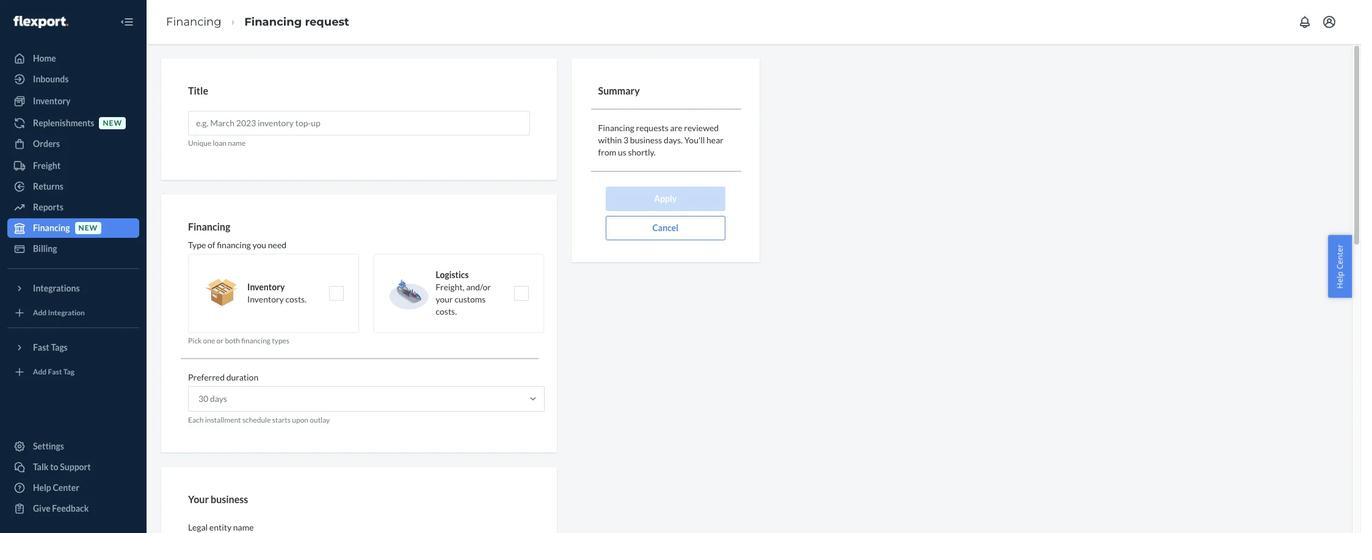 Task type: locate. For each thing, give the bounding box(es) containing it.
financing right both
[[241, 337, 271, 346]]

1 vertical spatial inventory
[[247, 282, 285, 293]]

financing link
[[166, 15, 221, 28]]

add fast tag link
[[7, 363, 139, 382]]

new up orders link
[[103, 119, 122, 128]]

within
[[598, 135, 622, 145]]

costs. inside logistics freight, and/or your customs costs.
[[436, 307, 457, 317]]

1 vertical spatial costs.
[[436, 307, 457, 317]]

0 vertical spatial name
[[228, 138, 246, 148]]

0 horizontal spatial business
[[211, 494, 248, 505]]

cancel
[[652, 223, 678, 233]]

cancel button
[[606, 216, 725, 240]]

billing link
[[7, 239, 139, 259]]

new for financing
[[79, 224, 98, 233]]

1 vertical spatial business
[[211, 494, 248, 505]]

both
[[225, 337, 240, 346]]

0 vertical spatial inventory
[[33, 96, 70, 106]]

center
[[1335, 245, 1346, 270], [53, 483, 79, 493]]

orders link
[[7, 134, 139, 154]]

1 vertical spatial name
[[233, 523, 254, 533]]

financing
[[217, 240, 251, 251], [241, 337, 271, 346]]

financing request link
[[244, 15, 349, 28]]

0 horizontal spatial help center
[[33, 483, 79, 493]]

pick one or both financing types
[[188, 337, 289, 346]]

settings link
[[7, 437, 139, 457]]

you
[[253, 240, 266, 251]]

30
[[198, 394, 208, 405]]

name right entity
[[233, 523, 254, 533]]

costs. up types
[[285, 295, 307, 305]]

costs. down your in the left bottom of the page
[[436, 307, 457, 317]]

your business
[[188, 494, 248, 505]]

0 vertical spatial business
[[630, 135, 662, 145]]

1 vertical spatial help center
[[33, 483, 79, 493]]

starts
[[272, 416, 291, 425]]

us
[[618, 147, 626, 157]]

financing inside financing requests are reviewed within 3 business days. you'll hear from us shortly.
[[598, 122, 634, 133]]

30 days
[[198, 394, 227, 405]]

freight link
[[7, 156, 139, 176]]

upon
[[292, 416, 308, 425]]

integration
[[48, 309, 85, 318]]

0 vertical spatial center
[[1335, 245, 1346, 270]]

name right loan
[[228, 138, 246, 148]]

hear
[[707, 135, 724, 145]]

add fast tag
[[33, 368, 74, 377]]

costs.
[[285, 295, 307, 305], [436, 307, 457, 317]]

and/or
[[466, 282, 491, 293]]

settings
[[33, 441, 64, 452]]

1 vertical spatial center
[[53, 483, 79, 493]]

days.
[[664, 135, 683, 145]]

add left integration on the left bottom of the page
[[33, 309, 47, 318]]

0 vertical spatial add
[[33, 309, 47, 318]]

add down fast tags
[[33, 368, 47, 377]]

0 horizontal spatial costs.
[[285, 295, 307, 305]]

0 vertical spatial costs.
[[285, 295, 307, 305]]

0 vertical spatial new
[[103, 119, 122, 128]]

inventory down inbounds
[[33, 96, 70, 106]]

2 add from the top
[[33, 368, 47, 377]]

logistics freight, and/or your customs costs.
[[436, 270, 491, 317]]

e.g. March 2023 inventory top-up field
[[188, 111, 530, 135]]

legal entity name
[[188, 523, 254, 533]]

financing right of
[[217, 240, 251, 251]]

0 vertical spatial help center
[[1335, 245, 1346, 289]]

inventory for inventory inventory costs.
[[247, 282, 285, 293]]

types
[[272, 337, 289, 346]]

center inside help center button
[[1335, 245, 1346, 270]]

0 vertical spatial fast
[[33, 343, 49, 353]]

summary
[[598, 85, 640, 96]]

business up shortly.
[[630, 135, 662, 145]]

each installment schedule starts upon outlay
[[188, 416, 330, 425]]

help center
[[1335, 245, 1346, 289], [33, 483, 79, 493]]

1 vertical spatial help
[[33, 483, 51, 493]]

help inside 'link'
[[33, 483, 51, 493]]

are
[[670, 122, 682, 133]]

new down reports link
[[79, 224, 98, 233]]

business up legal entity name
[[211, 494, 248, 505]]

fast left tag
[[48, 368, 62, 377]]

center inside 'help center' 'link'
[[53, 483, 79, 493]]

financing for financing link
[[166, 15, 221, 28]]

close navigation image
[[120, 15, 134, 29]]

talk
[[33, 462, 49, 473]]

inventory up types
[[247, 295, 284, 305]]

new
[[103, 119, 122, 128], [79, 224, 98, 233]]

business
[[630, 135, 662, 145], [211, 494, 248, 505]]

1 horizontal spatial business
[[630, 135, 662, 145]]

1 horizontal spatial costs.
[[436, 307, 457, 317]]

0 horizontal spatial center
[[53, 483, 79, 493]]

1 horizontal spatial new
[[103, 119, 122, 128]]

your
[[188, 494, 209, 505]]

inbounds link
[[7, 70, 139, 89]]

inventory down you
[[247, 282, 285, 293]]

1 vertical spatial new
[[79, 224, 98, 233]]

0 vertical spatial financing
[[217, 240, 251, 251]]

1 add from the top
[[33, 309, 47, 318]]

talk to support
[[33, 462, 91, 473]]

need
[[268, 240, 286, 251]]

replenishments
[[33, 118, 94, 128]]

schedule
[[242, 416, 271, 425]]

inventory
[[33, 96, 70, 106], [247, 282, 285, 293], [247, 295, 284, 305]]

entity
[[209, 523, 232, 533]]

1 vertical spatial add
[[33, 368, 47, 377]]

financing
[[166, 15, 221, 28], [244, 15, 302, 28], [598, 122, 634, 133], [188, 221, 230, 232], [33, 223, 70, 233]]

fast left tags
[[33, 343, 49, 353]]

0 horizontal spatial help
[[33, 483, 51, 493]]

0 vertical spatial help
[[1335, 272, 1346, 289]]

financing for financing requests are reviewed within 3 business days. you'll hear from us shortly.
[[598, 122, 634, 133]]

days
[[210, 394, 227, 405]]

help
[[1335, 272, 1346, 289], [33, 483, 51, 493]]

type
[[188, 240, 206, 251]]

1 horizontal spatial center
[[1335, 245, 1346, 270]]

title
[[188, 85, 208, 96]]

add
[[33, 309, 47, 318], [33, 368, 47, 377]]

add integration link
[[7, 303, 139, 323]]

1 horizontal spatial help
[[1335, 272, 1346, 289]]

1 horizontal spatial help center
[[1335, 245, 1346, 289]]

of
[[208, 240, 215, 251]]

duration
[[226, 373, 258, 383]]

0 horizontal spatial new
[[79, 224, 98, 233]]

installment
[[205, 416, 241, 425]]



Task type: describe. For each thing, give the bounding box(es) containing it.
name for unique loan name
[[228, 138, 246, 148]]

apply
[[654, 193, 677, 204]]

one
[[203, 337, 215, 346]]

financing requests are reviewed within 3 business days. you'll hear from us shortly.
[[598, 122, 724, 157]]

preferred
[[188, 373, 225, 383]]

logistics
[[436, 270, 469, 280]]

request
[[305, 15, 349, 28]]

inbounds
[[33, 74, 69, 84]]

breadcrumbs navigation
[[156, 4, 359, 40]]

reports
[[33, 202, 63, 213]]

business inside financing requests are reviewed within 3 business days. you'll hear from us shortly.
[[630, 135, 662, 145]]

home link
[[7, 49, 139, 68]]

legal
[[188, 523, 208, 533]]

from
[[598, 147, 616, 157]]

loan
[[213, 138, 227, 148]]

to
[[50, 462, 58, 473]]

or
[[217, 337, 224, 346]]

financing for financing request
[[244, 15, 302, 28]]

help center inside button
[[1335, 245, 1346, 289]]

fast tags button
[[7, 338, 139, 358]]

each
[[188, 416, 204, 425]]

unique
[[188, 138, 211, 148]]

help inside button
[[1335, 272, 1346, 289]]

1 vertical spatial fast
[[48, 368, 62, 377]]

type of financing you need
[[188, 240, 286, 251]]

customs
[[455, 295, 486, 305]]

inventory inventory costs.
[[247, 282, 307, 305]]

give feedback button
[[7, 500, 139, 519]]

you'll
[[684, 135, 705, 145]]

name for legal entity name
[[233, 523, 254, 533]]

inventory for inventory
[[33, 96, 70, 106]]

give feedback
[[33, 504, 89, 514]]

financing request
[[244, 15, 349, 28]]

reports link
[[7, 198, 139, 217]]

inventory link
[[7, 92, 139, 111]]

3
[[623, 135, 628, 145]]

orders
[[33, 139, 60, 149]]

give
[[33, 504, 50, 514]]

open notifications image
[[1298, 15, 1312, 29]]

1 vertical spatial financing
[[241, 337, 271, 346]]

help center inside 'link'
[[33, 483, 79, 493]]

preferred duration
[[188, 373, 258, 383]]

tag
[[63, 368, 74, 377]]

requests
[[636, 122, 669, 133]]

freight,
[[436, 282, 465, 293]]

freight
[[33, 161, 60, 171]]

add integration
[[33, 309, 85, 318]]

fast inside dropdown button
[[33, 343, 49, 353]]

reviewed
[[684, 122, 719, 133]]

support
[[60, 462, 91, 473]]

returns link
[[7, 177, 139, 197]]

integrations
[[33, 283, 80, 294]]

integrations button
[[7, 279, 139, 299]]

flexport logo image
[[13, 16, 68, 28]]

returns
[[33, 181, 63, 192]]

unique loan name
[[188, 138, 246, 148]]

home
[[33, 53, 56, 64]]

tags
[[51, 343, 68, 353]]

help center link
[[7, 479, 139, 498]]

feedback
[[52, 504, 89, 514]]

new for replenishments
[[103, 119, 122, 128]]

2 vertical spatial inventory
[[247, 295, 284, 305]]

help center button
[[1328, 236, 1352, 298]]

add for add fast tag
[[33, 368, 47, 377]]

fast tags
[[33, 343, 68, 353]]

add for add integration
[[33, 309, 47, 318]]

apply button
[[606, 187, 725, 211]]

pick
[[188, 337, 202, 346]]

shortly.
[[628, 147, 656, 157]]

outlay
[[310, 416, 330, 425]]

your
[[436, 295, 453, 305]]

talk to support button
[[7, 458, 139, 478]]

costs. inside inventory inventory costs.
[[285, 295, 307, 305]]

open account menu image
[[1322, 15, 1337, 29]]

billing
[[33, 244, 57, 254]]



Task type: vqa. For each thing, say whether or not it's contained in the screenshot.
Reports link
yes



